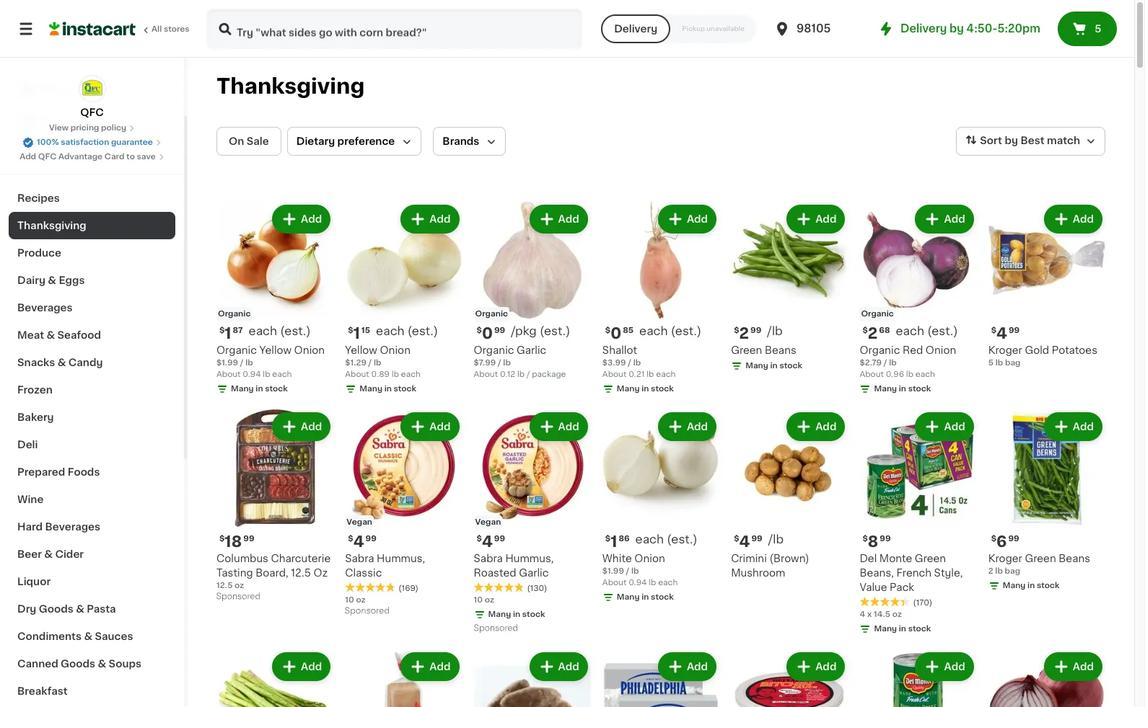 Task type: locate. For each thing, give the bounding box(es) containing it.
1 horizontal spatial 1
[[353, 326, 360, 342]]

1 horizontal spatial 10
[[474, 596, 483, 604]]

/ inside organic red onion $2.79 / lb about 0.96 lb each
[[884, 360, 887, 367]]

0 vertical spatial /lb
[[767, 326, 783, 337]]

qfc up 'view pricing policy' link
[[80, 108, 104, 118]]

99 right 18
[[243, 535, 254, 543]]

$ up the crimini
[[734, 535, 739, 543]]

qfc down lists
[[38, 153, 57, 161]]

$ inside $ 1 87
[[219, 327, 225, 335]]

each right 0.89
[[401, 371, 421, 379]]

$ up kroger green beans 2 lb bag
[[991, 535, 997, 543]]

many for organic yellow onion
[[231, 386, 254, 393]]

0 vertical spatial garlic
[[517, 346, 546, 356]]

each (est.) inside $1.86 each (estimated) element
[[635, 534, 698, 545]]

0 inside 'element'
[[482, 326, 493, 342]]

1 horizontal spatial by
[[1005, 136, 1018, 146]]

1 horizontal spatial delivery
[[901, 23, 947, 34]]

garlic inside sabra hummus, roasted garlic
[[519, 568, 549, 578]]

0.94 down white at right bottom
[[629, 579, 647, 587]]

1 for white
[[611, 534, 617, 550]]

1 horizontal spatial 10 oz
[[474, 596, 494, 604]]

1 vertical spatial sponsored badge image
[[345, 608, 389, 616]]

1 10 oz from the left
[[345, 596, 366, 604]]

add qfc advantage card to save
[[20, 153, 156, 161]]

many in stock down kroger green beans 2 lb bag
[[1003, 582, 1060, 590]]

each (est.) up red
[[896, 326, 958, 337]]

$2.79
[[860, 360, 882, 367]]

$1.99 inside white onion $1.99 / lb about 0.94 lb each
[[602, 568, 624, 576]]

many for del monte green beans, french style, value pack
[[874, 625, 897, 633]]

(est.) inside $1.87 each (estimated) element
[[280, 326, 311, 337]]

many in stock for shallot
[[617, 386, 674, 393]]

& left candy
[[58, 358, 66, 368]]

& right meat
[[46, 330, 55, 341]]

thanksgiving up produce
[[17, 221, 86, 231]]

stock for shallot
[[651, 386, 674, 393]]

crimini
[[731, 554, 767, 564]]

(brown)
[[770, 554, 809, 564]]

0 vertical spatial kroger
[[988, 346, 1022, 356]]

dietary
[[296, 136, 335, 146]]

$ inside $ 2 68
[[863, 327, 868, 335]]

/ right $1.29
[[368, 360, 372, 367]]

about down $3.99
[[602, 371, 627, 379]]

(est.) inside $0.99 per package (estimated) 'element'
[[540, 326, 570, 337]]

seafood
[[57, 330, 101, 341]]

$ 4 99 for sabra hummus, classic
[[348, 534, 377, 550]]

2 horizontal spatial 1
[[611, 534, 617, 550]]

& for dairy
[[48, 276, 56, 286]]

& for meat
[[46, 330, 55, 341]]

organic down $ 1 87
[[216, 346, 257, 356]]

2 for $ 2 68
[[868, 326, 878, 342]]

/ down $ 1 87
[[240, 360, 244, 367]]

99 for sabra hummus, classic
[[366, 535, 377, 543]]

0 horizontal spatial by
[[950, 23, 964, 34]]

bakery
[[17, 413, 54, 423]]

$ inside $ 2 99 /lb
[[734, 327, 739, 335]]

sponsored badge image down tasting
[[216, 593, 260, 602]]

4 for sabra hummus, classic
[[353, 534, 364, 550]]

breakfast
[[17, 687, 68, 697]]

(est.) right /pkg
[[540, 326, 570, 337]]

0 vertical spatial qfc
[[80, 108, 104, 118]]

1 left 87
[[225, 326, 231, 342]]

product group containing 8
[[860, 410, 977, 638]]

1 vertical spatial by
[[1005, 136, 1018, 146]]

(est.) inside $1.15 each (estimated) element
[[407, 326, 438, 337]]

hummus, for classic
[[377, 554, 425, 564]]

0.94 inside organic yellow onion $1.99 / lb about 0.94 lb each
[[243, 371, 261, 379]]

many in stock for organic yellow onion
[[231, 386, 288, 393]]

1 horizontal spatial 0
[[611, 326, 621, 342]]

organic garlic $7.99 / lb about 0.12 lb / package
[[474, 346, 566, 379]]

goods inside "link"
[[39, 605, 73, 615]]

1 horizontal spatial hummus,
[[505, 554, 554, 564]]

0 for /pkg
[[482, 326, 493, 342]]

many in stock
[[746, 362, 802, 370], [231, 386, 288, 393], [360, 386, 416, 393], [874, 386, 931, 393], [617, 386, 674, 393], [1003, 582, 1060, 590], [617, 594, 674, 602], [488, 611, 545, 619], [874, 625, 931, 633]]

$ inside $ 0 99
[[477, 327, 482, 335]]

$3.99
[[602, 360, 626, 368]]

in down 0.96
[[899, 386, 906, 393]]

/lb
[[767, 326, 783, 337], [768, 534, 784, 545]]

instacart logo image
[[49, 20, 136, 38]]

organic inside organic yellow onion $1.99 / lb about 0.94 lb each
[[216, 346, 257, 356]]

100% satisfaction guarantee button
[[22, 134, 162, 149]]

produce link
[[9, 240, 175, 267]]

1 horizontal spatial sabra
[[474, 554, 503, 564]]

1 left 15
[[353, 326, 360, 342]]

hard beverages link
[[9, 514, 175, 541]]

99 inside $ 18 99
[[243, 535, 254, 543]]

1 horizontal spatial 12.5
[[291, 568, 311, 578]]

$1.99
[[216, 360, 238, 367], [602, 568, 624, 576]]

4 up classic
[[353, 534, 364, 550]]

1 0 from the left
[[482, 326, 493, 342]]

each (est.) inside $1.15 each (estimated) element
[[376, 326, 438, 337]]

buy it again link
[[9, 104, 175, 133]]

canned goods & soups link
[[9, 651, 175, 678]]

qfc logo image
[[78, 75, 106, 102]]

frozen link
[[9, 377, 175, 404]]

0 horizontal spatial 5
[[988, 360, 994, 368]]

sabra inside sabra hummus, roasted garlic
[[474, 554, 503, 564]]

$ 4 99 inside $4.99 per pound element
[[734, 534, 763, 550]]

goods down condiments & sauces
[[61, 660, 95, 670]]

/ inside white onion $1.99 / lb about 0.94 lb each
[[626, 568, 629, 576]]

each (est.) up organic yellow onion $1.99 / lb about 0.94 lb each
[[249, 326, 311, 337]]

onion inside white onion $1.99 / lb about 0.94 lb each
[[635, 554, 665, 564]]

0 horizontal spatial vegan
[[347, 519, 372, 526]]

add
[[20, 153, 36, 161], [301, 214, 322, 224], [430, 214, 451, 224], [558, 214, 579, 224], [687, 214, 708, 224], [816, 214, 837, 224], [944, 214, 965, 224], [1073, 214, 1094, 224], [301, 422, 322, 432], [430, 422, 451, 432], [558, 422, 579, 432], [687, 422, 708, 432], [816, 422, 837, 432], [944, 422, 965, 432], [1073, 422, 1094, 432], [301, 662, 322, 672], [430, 662, 451, 672], [558, 662, 579, 672], [687, 662, 708, 672], [816, 662, 837, 672], [944, 662, 965, 672], [1073, 662, 1094, 672]]

stock for organic yellow onion
[[265, 386, 288, 393]]

99 up green beans
[[750, 327, 762, 335]]

1 vertical spatial 5
[[988, 360, 994, 368]]

board,
[[256, 568, 288, 578]]

0 horizontal spatial sabra
[[345, 554, 374, 564]]

stock down white onion $1.99 / lb about 0.94 lb each
[[651, 594, 674, 602]]

many down green beans
[[746, 362, 768, 370]]

2 sabra from the left
[[474, 554, 503, 564]]

$ 2 99 /lb
[[734, 326, 783, 342]]

oz
[[314, 568, 328, 578]]

many for shallot
[[617, 386, 640, 393]]

each (est.) right 85
[[639, 326, 702, 337]]

& inside beer & cider link
[[44, 550, 53, 560]]

/lb inside $4.99 per pound element
[[768, 534, 784, 545]]

0 vertical spatial beverages
[[17, 303, 73, 313]]

breakfast link
[[9, 678, 175, 706]]

prepared foods link
[[9, 459, 175, 486]]

many down 14.5 on the bottom of page
[[874, 625, 897, 633]]

(est.) inside $1.86 each (estimated) element
[[667, 534, 698, 545]]

0.96
[[886, 371, 904, 379]]

$1.99 down white at right bottom
[[602, 568, 624, 576]]

1 vertical spatial /lb
[[768, 534, 784, 545]]

many down kroger green beans 2 lb bag
[[1003, 582, 1026, 590]]

view pricing policy link
[[49, 123, 135, 134]]

beans inside kroger green beans 2 lb bag
[[1059, 554, 1090, 564]]

about inside white onion $1.99 / lb about 0.94 lb each
[[602, 579, 627, 587]]

many in stock down 0.96
[[874, 386, 931, 393]]

vegan for sabra hummus, classic
[[347, 519, 372, 526]]

99 inside $ 2 99 /lb
[[750, 327, 762, 335]]

charcuterie
[[271, 554, 331, 564]]

1 horizontal spatial vegan
[[475, 519, 501, 526]]

2
[[739, 326, 749, 342], [868, 326, 878, 342], [988, 568, 993, 576]]

(est.) up shallot $3.99 / lb about 0.21 lb each
[[671, 326, 702, 337]]

many in stock for yellow onion
[[360, 386, 416, 393]]

1 left 86
[[611, 534, 617, 550]]

delivery inside 'button'
[[614, 24, 658, 34]]

in down 0.21 at the bottom right
[[642, 386, 649, 393]]

0 vertical spatial thanksgiving
[[216, 76, 365, 97]]

(est.) for organic garlic
[[540, 326, 570, 337]]

0 horizontal spatial qfc
[[38, 153, 57, 161]]

2 vertical spatial sponsored badge image
[[474, 625, 517, 633]]

12.5 down charcuterie
[[291, 568, 311, 578]]

bag inside kroger gold potatoes 5 lb bag
[[1005, 360, 1021, 368]]

delivery for delivery
[[614, 24, 658, 34]]

1 horizontal spatial qfc
[[80, 108, 104, 118]]

yellow inside organic yellow onion $1.99 / lb about 0.94 lb each
[[259, 346, 292, 356]]

1 vertical spatial garlic
[[519, 568, 549, 578]]

8
[[868, 534, 878, 550]]

/pkg (est.)
[[511, 326, 570, 337]]

hummus, inside sabra hummus, classic
[[377, 554, 425, 564]]

lb inside kroger green beans 2 lb bag
[[995, 568, 1003, 576]]

kroger down the $ 6 99 on the right
[[988, 554, 1022, 564]]

(est.) up organic red onion $2.79 / lb about 0.96 lb each
[[927, 326, 958, 337]]

in down white onion $1.99 / lb about 0.94 lb each
[[642, 594, 649, 602]]

2 kroger from the top
[[988, 554, 1022, 564]]

in down roasted
[[513, 611, 520, 619]]

1 yellow from the left
[[259, 346, 292, 356]]

lb inside kroger gold potatoes 5 lb bag
[[996, 360, 1003, 368]]

2 horizontal spatial sponsored badge image
[[474, 625, 517, 633]]

1 bag from the top
[[1005, 360, 1021, 368]]

0 horizontal spatial yellow
[[259, 346, 292, 356]]

1 10 from the left
[[345, 596, 354, 604]]

many in stock for organic red onion
[[874, 386, 931, 393]]

4:50-
[[967, 23, 998, 34]]

sponsored badge image down roasted
[[474, 625, 517, 633]]

99 inside the $ 8 99
[[880, 535, 891, 543]]

99
[[494, 327, 505, 335], [750, 327, 762, 335], [1009, 327, 1020, 335], [243, 535, 254, 543], [366, 535, 377, 543], [494, 535, 505, 543], [751, 535, 763, 543], [880, 535, 891, 543], [1008, 535, 1019, 543]]

onion inside organic yellow onion $1.99 / lb about 0.94 lb each
[[294, 346, 325, 356]]

organic up $2.79
[[860, 346, 900, 356]]

each (est.) up yellow onion $1.29 / lb about 0.89 lb each
[[376, 326, 438, 337]]

0 horizontal spatial 2
[[739, 326, 749, 342]]

organic up $ 0 99
[[475, 310, 508, 318]]

2 vegan from the left
[[475, 519, 501, 526]]

frozen
[[17, 385, 53, 395]]

stock down organic yellow onion $1.99 / lb about 0.94 lb each
[[265, 386, 288, 393]]

meat & seafood
[[17, 330, 101, 341]]

many in stock for white onion
[[617, 594, 674, 602]]

sabra inside sabra hummus, classic
[[345, 554, 374, 564]]

4 up roasted
[[482, 534, 493, 550]]

1 vertical spatial thanksgiving
[[17, 221, 86, 231]]

0 vertical spatial by
[[950, 23, 964, 34]]

stock for sabra hummus, roasted garlic
[[522, 611, 545, 619]]

0 vertical spatial 0.94
[[243, 371, 261, 379]]

sabra for sabra hummus, roasted garlic
[[474, 554, 503, 564]]

4 up kroger gold potatoes 5 lb bag
[[997, 326, 1007, 342]]

0 for each
[[611, 326, 621, 342]]

1 horizontal spatial yellow
[[345, 346, 377, 356]]

1 hummus, from the left
[[377, 554, 425, 564]]

in down organic yellow onion $1.99 / lb about 0.94 lb each
[[256, 386, 263, 393]]

each inside organic red onion $2.79 / lb about 0.96 lb each
[[916, 371, 935, 379]]

0 horizontal spatial hummus,
[[377, 554, 425, 564]]

& for condiments
[[84, 632, 92, 642]]

1 vertical spatial 12.5
[[216, 582, 233, 590]]

(est.) inside $2.68 each (estimated) element
[[927, 326, 958, 337]]

$ left 15
[[348, 327, 353, 335]]

/ right $2.79
[[884, 360, 887, 367]]

each (est.) inside $1.87 each (estimated) element
[[249, 326, 311, 337]]

1 for organic
[[225, 326, 231, 342]]

del monte green beans, french style, value pack
[[860, 554, 963, 593]]

each down $1.87 each (estimated) element
[[272, 371, 292, 379]]

10
[[345, 596, 354, 604], [474, 596, 483, 604]]

card
[[105, 153, 124, 161]]

wine link
[[9, 486, 175, 514]]

by for sort
[[1005, 136, 1018, 146]]

0.94
[[243, 371, 261, 379], [629, 579, 647, 587]]

(est.) inside $0.85 each (estimated) element
[[671, 326, 702, 337]]

0 vertical spatial 12.5
[[291, 568, 311, 578]]

0 vertical spatial $1.99
[[216, 360, 238, 367]]

None search field
[[206, 9, 582, 49]]

& inside condiments & sauces link
[[84, 632, 92, 642]]

qfc
[[80, 108, 104, 118], [38, 153, 57, 161]]

1 sabra from the left
[[345, 554, 374, 564]]

$ 4 99
[[991, 326, 1020, 342], [348, 534, 377, 550], [477, 534, 505, 550], [734, 534, 763, 550]]

stock for organic red onion
[[908, 386, 931, 393]]

dietary preference
[[296, 136, 395, 146]]

0.94 down $ 1 87
[[243, 371, 261, 379]]

0 vertical spatial bag
[[1005, 360, 1021, 368]]

onion down $1.86 each (estimated) element
[[635, 554, 665, 564]]

add qfc advantage card to save link
[[20, 152, 164, 163]]

sponsored badge image
[[216, 593, 260, 602], [345, 608, 389, 616], [474, 625, 517, 633]]

10 oz
[[345, 596, 366, 604], [474, 596, 494, 604]]

each (est.) for organic red onion
[[896, 326, 958, 337]]

& inside dairy & eggs link
[[48, 276, 56, 286]]

gold
[[1025, 346, 1049, 356]]

2 0 from the left
[[611, 326, 621, 342]]

garlic
[[517, 346, 546, 356], [519, 568, 549, 578]]

dry goods & pasta
[[17, 605, 116, 615]]

many down white onion $1.99 / lb about 0.94 lb each
[[617, 594, 640, 602]]

beans,
[[860, 568, 894, 578]]

$ 1 86
[[605, 534, 630, 550]]

kroger left gold
[[988, 346, 1022, 356]]

(est.) up organic yellow onion $1.99 / lb about 0.94 lb each
[[280, 326, 311, 337]]

0 horizontal spatial $1.99
[[216, 360, 238, 367]]

dietary preference button
[[287, 127, 422, 156]]

$2.99 per pound element
[[731, 325, 848, 344]]

0 horizontal spatial 0
[[482, 326, 493, 342]]

$0.85 each (estimated) element
[[602, 325, 720, 344]]

thanksgiving up dietary
[[216, 76, 365, 97]]

$ left 87
[[219, 327, 225, 335]]

2 horizontal spatial 2
[[988, 568, 993, 576]]

on sale
[[229, 136, 269, 146]]

/ inside yellow onion $1.29 / lb about 0.89 lb each
[[368, 360, 372, 367]]

mushroom
[[731, 568, 785, 578]]

again
[[73, 113, 101, 123]]

each inside organic yellow onion $1.99 / lb about 0.94 lb each
[[272, 371, 292, 379]]

monte
[[880, 554, 912, 564]]

2 left 68
[[868, 326, 878, 342]]

2 for $ 2 99 /lb
[[739, 326, 749, 342]]

view pricing policy
[[49, 124, 126, 132]]

1 vertical spatial kroger
[[988, 554, 1022, 564]]

1 horizontal spatial sponsored badge image
[[345, 608, 389, 616]]

& inside "dry goods & pasta" "link"
[[76, 605, 84, 615]]

99 right 6
[[1008, 535, 1019, 543]]

kroger inside kroger green beans 2 lb bag
[[988, 554, 1022, 564]]

hard
[[17, 522, 43, 533]]

many for organic red onion
[[874, 386, 897, 393]]

2 10 oz from the left
[[474, 596, 494, 604]]

columbus charcuterie tasting board, 12.5 oz 12.5 oz
[[216, 554, 331, 590]]

many down organic yellow onion $1.99 / lb about 0.94 lb each
[[231, 386, 254, 393]]

recipes
[[17, 193, 60, 203]]

1 vertical spatial 0.94
[[629, 579, 647, 587]]

$ 4 99 up classic
[[348, 534, 377, 550]]

2 bag from the top
[[1005, 568, 1020, 576]]

crimini (brown) mushroom
[[731, 554, 809, 578]]

kroger green beans 2 lb bag
[[988, 554, 1090, 576]]

$ 6 99
[[991, 534, 1019, 550]]

& right beer
[[44, 550, 53, 560]]

$1.15 each (estimated) element
[[345, 325, 462, 344]]

sabra for sabra hummus, classic
[[345, 554, 374, 564]]

0 vertical spatial 5
[[1095, 24, 1101, 34]]

product group containing 6
[[988, 410, 1105, 595]]

about down $1.29
[[345, 371, 369, 379]]

2 horizontal spatial green
[[1025, 554, 1056, 564]]

85
[[623, 327, 634, 335]]

in for yellow onion
[[384, 386, 392, 393]]

/ right 0.12
[[527, 371, 530, 379]]

yellow up $1.29
[[345, 346, 377, 356]]

1 vegan from the left
[[347, 519, 372, 526]]

$ up roasted
[[477, 535, 482, 543]]

potatoes
[[1052, 346, 1098, 356]]

0 horizontal spatial 12.5
[[216, 582, 233, 590]]

(est.) up yellow onion $1.29 / lb about 0.89 lb each
[[407, 326, 438, 337]]

0 horizontal spatial thanksgiving
[[17, 221, 86, 231]]

sabra up roasted
[[474, 554, 503, 564]]

each down $1.86 each (estimated) element
[[658, 579, 678, 587]]

kroger inside kroger gold potatoes 5 lb bag
[[988, 346, 1022, 356]]

in for sabra hummus, roasted garlic
[[513, 611, 520, 619]]

1 vertical spatial goods
[[61, 660, 95, 670]]

eggs
[[59, 276, 85, 286]]

many in stock down 14.5 on the bottom of page
[[874, 625, 931, 633]]

2 hummus, from the left
[[505, 554, 554, 564]]

(est.) for white onion
[[667, 534, 698, 545]]

/lb up (brown) at the bottom of the page
[[768, 534, 784, 545]]

in for shallot
[[642, 386, 649, 393]]

each (est.) inside $0.85 each (estimated) element
[[639, 326, 702, 337]]

hummus, inside sabra hummus, roasted garlic
[[505, 554, 554, 564]]

bag inside kroger green beans 2 lb bag
[[1005, 568, 1020, 576]]

1 horizontal spatial $1.99
[[602, 568, 624, 576]]

& inside snacks & candy link
[[58, 358, 66, 368]]

1 vertical spatial bag
[[1005, 568, 1020, 576]]

$1.29
[[345, 360, 367, 367]]

onion down $1.87 each (estimated) element
[[294, 346, 325, 356]]

stock down shallot $3.99 / lb about 0.21 lb each
[[651, 386, 674, 393]]

2 yellow from the left
[[345, 346, 377, 356]]

2 up green beans
[[739, 326, 749, 342]]

1 vertical spatial beans
[[1059, 554, 1090, 564]]

service type group
[[601, 14, 756, 43]]

(est.) for organic yellow onion
[[280, 326, 311, 337]]

$ inside the $ 6 99
[[991, 535, 997, 543]]

onion right red
[[926, 346, 956, 356]]

0 horizontal spatial green
[[731, 346, 762, 356]]

on sale button
[[216, 127, 281, 156]]

preference
[[337, 136, 395, 146]]

$ inside $4.99 per pound element
[[734, 535, 739, 543]]

5 inside kroger gold potatoes 5 lb bag
[[988, 360, 994, 368]]

& inside meat & seafood link
[[46, 330, 55, 341]]

12.5 down tasting
[[216, 582, 233, 590]]

each (est.) inside $2.68 each (estimated) element
[[896, 326, 958, 337]]

1 vertical spatial qfc
[[38, 153, 57, 161]]

about
[[216, 371, 241, 379], [345, 371, 369, 379], [474, 371, 498, 379], [860, 371, 884, 379], [602, 371, 627, 379], [602, 579, 627, 587]]

99 inside the $ 6 99
[[1008, 535, 1019, 543]]

$ left 86
[[605, 535, 611, 543]]

delivery by 4:50-5:20pm link
[[877, 20, 1041, 38]]

0 vertical spatial goods
[[39, 605, 73, 615]]

0 horizontal spatial 1
[[225, 326, 231, 342]]

1 kroger from the top
[[988, 346, 1022, 356]]

organic up $7.99
[[474, 346, 514, 356]]

product group
[[216, 202, 334, 399], [345, 202, 462, 399], [474, 202, 591, 381], [602, 202, 720, 399], [731, 202, 848, 375], [860, 202, 977, 399], [988, 202, 1105, 370], [216, 410, 334, 605], [345, 410, 462, 620], [474, 410, 591, 637], [602, 410, 720, 607], [731, 410, 848, 581], [860, 410, 977, 638], [988, 410, 1105, 595], [216, 650, 334, 708], [345, 650, 462, 708], [474, 650, 591, 708], [602, 650, 720, 708], [731, 650, 848, 708], [860, 650, 977, 708], [988, 650, 1105, 708]]

0 horizontal spatial 0.94
[[243, 371, 261, 379]]

10 oz down classic
[[345, 596, 366, 604]]

save
[[137, 153, 156, 161]]

1 horizontal spatial beans
[[1059, 554, 1090, 564]]

2 10 from the left
[[474, 596, 483, 604]]

in for del monte green beans, french style, value pack
[[899, 625, 906, 633]]

1 horizontal spatial 0.94
[[629, 579, 647, 587]]

deli
[[17, 440, 38, 450]]

stock for yellow onion
[[394, 386, 416, 393]]

1 horizontal spatial 2
[[868, 326, 878, 342]]

0 horizontal spatial 10 oz
[[345, 596, 366, 604]]

about down white at right bottom
[[602, 579, 627, 587]]

1 horizontal spatial 5
[[1095, 24, 1101, 34]]

&
[[48, 276, 56, 286], [46, 330, 55, 341], [58, 358, 66, 368], [44, 550, 53, 560], [76, 605, 84, 615], [84, 632, 92, 642], [98, 660, 106, 670]]

2 inside kroger green beans 2 lb bag
[[988, 568, 993, 576]]

by inside best match sort by field
[[1005, 136, 1018, 146]]

5 button
[[1058, 12, 1117, 46]]

(est.)
[[280, 326, 311, 337], [407, 326, 438, 337], [540, 326, 570, 337], [927, 326, 958, 337], [671, 326, 702, 337], [667, 534, 698, 545]]

goods up condiments
[[39, 605, 73, 615]]

$ 4 99 for kroger gold potatoes
[[991, 326, 1020, 342]]

0 vertical spatial sponsored badge image
[[216, 593, 260, 602]]

2 inside $ 2 99 /lb
[[739, 326, 749, 342]]

0 horizontal spatial 10
[[345, 596, 354, 604]]

beverages up cider
[[45, 522, 100, 533]]

& for snacks
[[58, 358, 66, 368]]

by inside delivery by 4:50-5:20pm link
[[950, 23, 964, 34]]

18
[[225, 534, 242, 550]]

1 vertical spatial $1.99
[[602, 568, 624, 576]]

each inside yellow onion $1.29 / lb about 0.89 lb each
[[401, 371, 421, 379]]

$1.99 down $ 1 87
[[216, 360, 238, 367]]

sabra hummus, classic
[[345, 554, 425, 578]]

12.5
[[291, 568, 311, 578], [216, 582, 233, 590]]

organic inside organic garlic $7.99 / lb about 0.12 lb / package
[[474, 346, 514, 356]]

0 vertical spatial beans
[[765, 346, 796, 356]]

4 for sabra hummus, roasted garlic
[[482, 534, 493, 550]]

1 horizontal spatial green
[[915, 554, 946, 564]]

$ up green beans
[[734, 327, 739, 335]]

vegan up sabra hummus, classic
[[347, 519, 372, 526]]

0 horizontal spatial sponsored badge image
[[216, 593, 260, 602]]

each right 0.21 at the bottom right
[[656, 371, 676, 379]]

$ up del
[[863, 535, 868, 543]]

garlic up (130)
[[519, 568, 549, 578]]

kroger for green
[[988, 554, 1022, 564]]

about inside organic yellow onion $1.99 / lb about 0.94 lb each
[[216, 371, 241, 379]]

organic up 68
[[861, 310, 894, 318]]

stock down yellow onion $1.29 / lb about 0.89 lb each
[[394, 386, 416, 393]]

99 up sabra hummus, roasted garlic at the bottom
[[494, 535, 505, 543]]

sponsored badge image for columbus charcuterie tasting board, 12.5 oz
[[216, 593, 260, 602]]

0 horizontal spatial delivery
[[614, 24, 658, 34]]

in for white onion
[[642, 594, 649, 602]]

oz inside columbus charcuterie tasting board, 12.5 oz 12.5 oz
[[235, 582, 244, 590]]

onion inside organic red onion $2.79 / lb about 0.96 lb each
[[926, 346, 956, 356]]

in for organic red onion
[[899, 386, 906, 393]]

organic yellow onion $1.99 / lb about 0.94 lb each
[[216, 346, 325, 379]]

stock
[[780, 362, 802, 370], [265, 386, 288, 393], [394, 386, 416, 393], [908, 386, 931, 393], [651, 386, 674, 393], [1037, 582, 1060, 590], [651, 594, 674, 602], [522, 611, 545, 619], [908, 625, 931, 633]]



Task type: vqa. For each thing, say whether or not it's contained in the screenshot.


Task type: describe. For each thing, give the bounding box(es) containing it.
oz right 14.5 on the bottom of page
[[892, 611, 902, 619]]

dry
[[17, 605, 36, 615]]

99 inside $ 0 99
[[494, 327, 505, 335]]

bag for gold
[[1005, 360, 1021, 368]]

0.12
[[500, 371, 515, 379]]

condiments & sauces link
[[9, 623, 175, 651]]

green beans
[[731, 346, 796, 356]]

liquor link
[[9, 569, 175, 596]]

/ inside shallot $3.99 / lb about 0.21 lb each
[[628, 360, 631, 368]]

best match
[[1021, 136, 1080, 146]]

many in stock for del monte green beans, french style, value pack
[[874, 625, 931, 633]]

about inside organic red onion $2.79 / lb about 0.96 lb each
[[860, 371, 884, 379]]

14.5
[[874, 611, 891, 619]]

oz down classic
[[356, 596, 366, 604]]

value
[[860, 583, 887, 593]]

wine
[[17, 495, 44, 505]]

/lb inside $ 2 99 /lb
[[767, 326, 783, 337]]

on
[[229, 136, 244, 146]]

delivery button
[[601, 14, 671, 43]]

match
[[1047, 136, 1080, 146]]

sponsored badge image for sabra hummus, classic
[[345, 608, 389, 616]]

10 oz for classic
[[345, 596, 366, 604]]

4 for kroger gold potatoes
[[997, 326, 1007, 342]]

bag for green
[[1005, 568, 1020, 576]]

brands
[[443, 136, 479, 146]]

$ inside the $ 8 99
[[863, 535, 868, 543]]

& inside canned goods & soups link
[[98, 660, 106, 670]]

shallot $3.99 / lb about 0.21 lb each
[[602, 346, 676, 379]]

many for sabra hummus, roasted garlic
[[488, 611, 511, 619]]

white onion $1.99 / lb about 0.94 lb each
[[602, 554, 678, 587]]

99 for columbus charcuterie tasting board, 12.5 oz
[[243, 535, 254, 543]]

$1.99 inside organic yellow onion $1.99 / lb about 0.94 lb each
[[216, 360, 238, 367]]

5 inside button
[[1095, 24, 1101, 34]]

thanksgiving link
[[9, 212, 175, 240]]

(est.) for yellow onion
[[407, 326, 438, 337]]

vegan for sabra hummus, roasted garlic
[[475, 519, 501, 526]]

$ inside $ 1 15
[[348, 327, 353, 335]]

/ up 0.12
[[498, 360, 501, 367]]

$ up kroger gold potatoes 5 lb bag
[[991, 327, 997, 335]]

each inside shallot $3.99 / lb about 0.21 lb each
[[656, 371, 676, 379]]

style,
[[934, 568, 963, 578]]

about inside organic garlic $7.99 / lb about 0.12 lb / package
[[474, 371, 498, 379]]

shop link
[[9, 75, 175, 104]]

onion inside yellow onion $1.29 / lb about 0.89 lb each
[[380, 346, 411, 356]]

stock down green beans
[[780, 362, 802, 370]]

10 for sabra hummus, classic
[[345, 596, 354, 604]]

organic inside organic red onion $2.79 / lb about 0.96 lb each
[[860, 346, 900, 356]]

sauces
[[95, 632, 133, 642]]

delivery by 4:50-5:20pm
[[901, 23, 1041, 34]]

snacks
[[17, 358, 55, 368]]

sale
[[247, 136, 269, 146]]

& for beer
[[44, 550, 53, 560]]

prepared foods
[[17, 468, 100, 478]]

dairy
[[17, 276, 45, 286]]

many for white onion
[[617, 594, 640, 602]]

stock for del monte green beans, french style, value pack
[[908, 625, 931, 633]]

lists link
[[9, 133, 175, 162]]

$ up classic
[[348, 535, 353, 543]]

1 for yellow
[[353, 326, 360, 342]]

kroger gold potatoes 5 lb bag
[[988, 346, 1098, 368]]

$ 18 99
[[219, 534, 254, 550]]

pricing
[[71, 124, 99, 132]]

hummus, for roasted
[[505, 554, 554, 564]]

$ inside $ 0 85
[[605, 327, 611, 335]]

100% satisfaction guarantee
[[37, 139, 153, 146]]

0 horizontal spatial beans
[[765, 346, 796, 356]]

each right 15
[[376, 326, 405, 337]]

10 for sabra hummus, roasted garlic
[[474, 596, 483, 604]]

$ 1 87
[[219, 326, 243, 342]]

soups
[[109, 660, 141, 670]]

10 oz for roasted
[[474, 596, 494, 604]]

each (est.) for organic yellow onion
[[249, 326, 311, 337]]

stock down kroger green beans 2 lb bag
[[1037, 582, 1060, 590]]

each (est.) for yellow onion
[[376, 326, 438, 337]]

many for yellow onion
[[360, 386, 382, 393]]

product group containing 18
[[216, 410, 334, 605]]

organic red onion $2.79 / lb about 0.96 lb each
[[860, 346, 956, 379]]

in for organic yellow onion
[[256, 386, 263, 393]]

$ 4 99 for sabra hummus, roasted garlic
[[477, 534, 505, 550]]

all stores link
[[49, 9, 191, 49]]

99 for sabra hummus, roasted garlic
[[494, 535, 505, 543]]

about inside shallot $3.99 / lb about 0.21 lb each
[[602, 371, 627, 379]]

meat
[[17, 330, 44, 341]]

prepared
[[17, 468, 65, 478]]

it
[[63, 113, 70, 123]]

best
[[1021, 136, 1045, 146]]

liquor
[[17, 577, 51, 587]]

hard beverages
[[17, 522, 100, 533]]

$4.99 per pound element
[[731, 533, 848, 552]]

1 vertical spatial beverages
[[45, 522, 100, 533]]

snacks & candy
[[17, 358, 103, 368]]

foods
[[68, 468, 100, 478]]

99 up the crimini
[[751, 535, 763, 543]]

each up red
[[896, 326, 924, 337]]

dry goods & pasta link
[[9, 596, 175, 623]]

pasta
[[87, 605, 116, 615]]

lists
[[40, 142, 65, 152]]

4 up the crimini
[[739, 534, 750, 550]]

68
[[879, 327, 890, 335]]

yellow inside yellow onion $1.29 / lb about 0.89 lb each
[[345, 346, 377, 356]]

sabra hummus, roasted garlic
[[474, 554, 554, 578]]

each (est.) for shallot
[[639, 326, 702, 337]]

0.21
[[629, 371, 645, 379]]

$0.99 per package (estimated) element
[[474, 325, 591, 344]]

$ 0 99
[[477, 326, 505, 342]]

qfc link
[[78, 75, 106, 120]]

tasting
[[216, 568, 253, 578]]

$ inside $ 18 99
[[219, 535, 225, 543]]

kroger for gold
[[988, 346, 1022, 356]]

canned goods & soups
[[17, 660, 141, 670]]

bakery link
[[9, 404, 175, 432]]

each right 87
[[249, 326, 277, 337]]

by for delivery
[[950, 23, 964, 34]]

99 for kroger green beans
[[1008, 535, 1019, 543]]

$ inside $ 1 86
[[605, 535, 611, 543]]

each inside white onion $1.99 / lb about 0.94 lb each
[[658, 579, 678, 587]]

4 x 14.5 oz
[[860, 611, 902, 619]]

goods for canned
[[61, 660, 95, 670]]

(130)
[[527, 585, 547, 593]]

many in stock for sabra hummus, roasted garlic
[[488, 611, 545, 619]]

green inside del monte green beans, french style, value pack
[[915, 554, 946, 564]]

(est.) for organic red onion
[[927, 326, 958, 337]]

organic up 87
[[218, 310, 251, 318]]

$2.68 each (estimated) element
[[860, 325, 977, 344]]

4 left x
[[860, 611, 865, 619]]

del
[[860, 554, 877, 564]]

delivery for delivery by 4:50-5:20pm
[[901, 23, 947, 34]]

yellow onion $1.29 / lb about 0.89 lb each
[[345, 346, 421, 379]]

garlic inside organic garlic $7.99 / lb about 0.12 lb / package
[[517, 346, 546, 356]]

roasted
[[474, 568, 516, 578]]

many in stock down green beans
[[746, 362, 802, 370]]

/pkg
[[511, 326, 537, 337]]

/ inside organic yellow onion $1.99 / lb about 0.94 lb each
[[240, 360, 244, 367]]

produce
[[17, 248, 61, 258]]

0.94 inside white onion $1.99 / lb about 0.94 lb each
[[629, 579, 647, 587]]

Search field
[[208, 10, 581, 48]]

beverages link
[[9, 294, 175, 322]]

thanksgiving inside thanksgiving link
[[17, 221, 86, 231]]

each right 86
[[635, 534, 664, 545]]

red
[[903, 346, 923, 356]]

goods for dry
[[39, 605, 73, 615]]

in down green beans
[[770, 362, 778, 370]]

condiments & sauces
[[17, 632, 133, 642]]

about inside yellow onion $1.29 / lb about 0.89 lb each
[[345, 371, 369, 379]]

each right 85
[[639, 326, 668, 337]]

green inside kroger green beans 2 lb bag
[[1025, 554, 1056, 564]]

in down kroger green beans 2 lb bag
[[1028, 582, 1035, 590]]

99 for kroger gold potatoes
[[1009, 327, 1020, 335]]

99 for del monte green beans, french style, value pack
[[880, 535, 891, 543]]

candy
[[68, 358, 103, 368]]

1 horizontal spatial thanksgiving
[[216, 76, 365, 97]]

(est.) for shallot
[[671, 326, 702, 337]]

$1.87 each (estimated) element
[[216, 325, 334, 344]]

sponsored badge image for sabra hummus, roasted garlic
[[474, 625, 517, 633]]

white
[[602, 554, 632, 564]]

recipes link
[[9, 185, 175, 212]]

condiments
[[17, 632, 82, 642]]

dairy & eggs
[[17, 276, 85, 286]]

buy it again
[[40, 113, 101, 123]]

sort
[[980, 136, 1002, 146]]

stock for white onion
[[651, 594, 674, 602]]

each (est.) for white onion
[[635, 534, 698, 545]]

policy
[[101, 124, 126, 132]]

deli link
[[9, 432, 175, 459]]

oz down roasted
[[485, 596, 494, 604]]

view
[[49, 124, 69, 132]]

classic
[[345, 568, 382, 578]]

Best match Sort by field
[[956, 127, 1105, 156]]

$1.86 each (estimated) element
[[602, 533, 720, 552]]

6
[[997, 534, 1007, 550]]

0.89
[[371, 371, 390, 379]]



